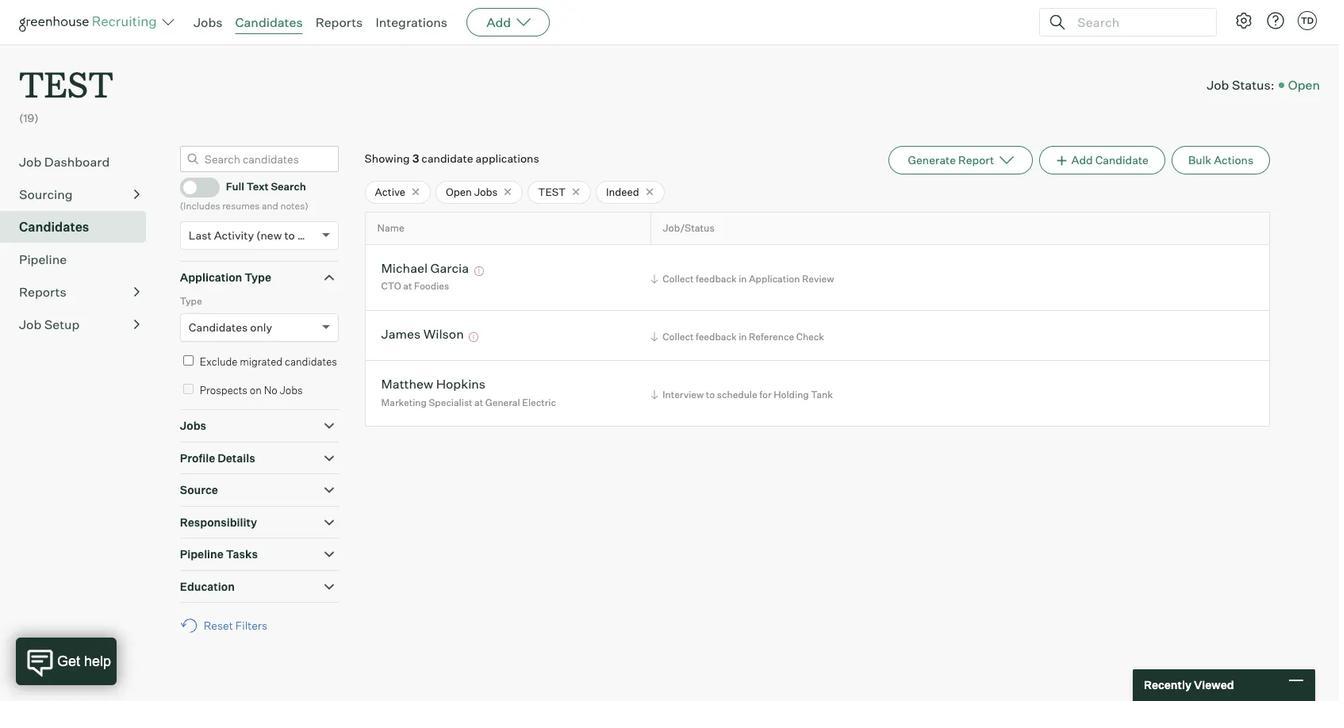 Task type: locate. For each thing, give the bounding box(es) containing it.
2 vertical spatial job
[[19, 316, 41, 332]]

type element
[[180, 293, 339, 353]]

job left setup
[[19, 316, 41, 332]]

1 horizontal spatial open
[[1288, 77, 1320, 92]]

2 feedback from the top
[[696, 331, 737, 343]]

1 collect from the top
[[663, 273, 694, 285]]

pipeline down the sourcing
[[19, 251, 67, 267]]

pipeline for pipeline
[[19, 251, 67, 267]]

test (19)
[[19, 60, 113, 125]]

type
[[245, 271, 271, 284], [180, 295, 202, 307]]

application down last
[[180, 271, 242, 284]]

job for job status:
[[1207, 77, 1229, 92]]

pipeline for pipeline tasks
[[180, 548, 224, 561]]

open down showing 3 candidate applications
[[446, 185, 472, 198]]

james wilson link
[[381, 326, 464, 344]]

interview
[[663, 389, 704, 401]]

pipeline link
[[19, 250, 140, 269]]

actions
[[1214, 153, 1254, 166]]

job up the sourcing
[[19, 154, 41, 170]]

1 vertical spatial test
[[538, 185, 566, 198]]

0 vertical spatial type
[[245, 271, 271, 284]]

0 vertical spatial to
[[284, 229, 295, 242]]

james wilson has been in reference check for more than 10 days image
[[467, 332, 481, 342]]

1 feedback from the top
[[696, 273, 737, 285]]

1 horizontal spatial application
[[749, 273, 800, 285]]

job setup
[[19, 316, 80, 332]]

in for application
[[739, 273, 747, 285]]

0 horizontal spatial add
[[486, 14, 511, 30]]

1 vertical spatial open
[[446, 185, 472, 198]]

collect up interview
[[663, 331, 694, 343]]

active
[[375, 185, 405, 198]]

0 horizontal spatial reports
[[19, 284, 66, 300]]

bulk
[[1188, 153, 1212, 166]]

Search text field
[[1073, 11, 1202, 34]]

0 vertical spatial job
[[1207, 77, 1229, 92]]

candidates down the sourcing
[[19, 219, 89, 235]]

generate report
[[908, 153, 994, 166]]

application left review on the top
[[749, 273, 800, 285]]

add inside "popup button"
[[486, 14, 511, 30]]

reports up job setup
[[19, 284, 66, 300]]

generate report button
[[888, 146, 1033, 174]]

search
[[271, 180, 306, 193]]

test up the (19)
[[19, 60, 113, 107]]

in
[[739, 273, 747, 285], [739, 331, 747, 343]]

reset filters button
[[180, 611, 275, 640]]

job status:
[[1207, 77, 1275, 92]]

james
[[381, 326, 421, 342]]

greenhouse recruiting image
[[19, 13, 162, 32]]

status:
[[1232, 77, 1275, 92]]

0 horizontal spatial test
[[19, 60, 113, 107]]

feedback down job/status
[[696, 273, 737, 285]]

setup
[[44, 316, 80, 332]]

candidate
[[422, 151, 473, 165]]

0 horizontal spatial type
[[180, 295, 202, 307]]

2 collect from the top
[[663, 331, 694, 343]]

general
[[485, 397, 520, 409]]

reports
[[315, 14, 363, 30], [19, 284, 66, 300]]

candidates link right jobs link
[[235, 14, 303, 30]]

exclude
[[200, 356, 238, 368]]

only
[[250, 321, 272, 334]]

0 vertical spatial in
[[739, 273, 747, 285]]

0 vertical spatial feedback
[[696, 273, 737, 285]]

job setup link
[[19, 315, 140, 334]]

configure image
[[1234, 11, 1253, 30]]

collect feedback in application review link
[[648, 271, 838, 286]]

collect
[[663, 273, 694, 285], [663, 331, 694, 343]]

resumes
[[222, 200, 260, 212]]

foodies
[[414, 280, 449, 292]]

application
[[180, 271, 242, 284], [749, 273, 800, 285]]

0 horizontal spatial at
[[403, 280, 412, 292]]

1 vertical spatial add
[[1071, 153, 1093, 166]]

1 vertical spatial in
[[739, 331, 747, 343]]

0 vertical spatial pipeline
[[19, 251, 67, 267]]

add candidate link
[[1039, 146, 1165, 174]]

at right cto
[[403, 280, 412, 292]]

prospects
[[200, 384, 247, 396]]

matthew
[[381, 376, 433, 392]]

candidates link up pipeline link
[[19, 217, 140, 236]]

1 vertical spatial feedback
[[696, 331, 737, 343]]

1 vertical spatial at
[[475, 397, 483, 409]]

review
[[802, 273, 834, 285]]

to left schedule
[[706, 389, 715, 401]]

0 vertical spatial reports link
[[315, 14, 363, 30]]

reports left integrations
[[315, 14, 363, 30]]

reports link
[[315, 14, 363, 30], [19, 282, 140, 301]]

type down last activity (new to old) option
[[245, 271, 271, 284]]

candidates up 'exclude'
[[189, 321, 248, 334]]

bulk actions link
[[1172, 146, 1270, 174]]

0 vertical spatial test
[[19, 60, 113, 107]]

0 horizontal spatial reports link
[[19, 282, 140, 301]]

collect down job/status
[[663, 273, 694, 285]]

1 horizontal spatial candidates link
[[235, 14, 303, 30]]

activity
[[214, 229, 254, 242]]

collect feedback in reference check link
[[648, 329, 828, 344]]

to left old)
[[284, 229, 295, 242]]

interview to schedule for holding tank
[[663, 389, 833, 401]]

1 horizontal spatial test
[[538, 185, 566, 198]]

Exclude migrated candidates checkbox
[[183, 356, 193, 366]]

test down applications
[[538, 185, 566, 198]]

reports link down pipeline link
[[19, 282, 140, 301]]

0 horizontal spatial open
[[446, 185, 472, 198]]

1 vertical spatial candidates link
[[19, 217, 140, 236]]

profile
[[180, 451, 215, 465]]

2 in from the top
[[739, 331, 747, 343]]

0 vertical spatial reports
[[315, 14, 363, 30]]

add for add
[[486, 14, 511, 30]]

0 vertical spatial add
[[486, 14, 511, 30]]

tank
[[811, 389, 833, 401]]

0 vertical spatial open
[[1288, 77, 1320, 92]]

viewed
[[1194, 679, 1234, 692]]

pipeline
[[19, 251, 67, 267], [180, 548, 224, 561]]

jobs
[[194, 14, 223, 30], [474, 185, 498, 198], [280, 384, 303, 396], [180, 419, 206, 433]]

feedback left reference
[[696, 331, 737, 343]]

job left status: on the right of the page
[[1207, 77, 1229, 92]]

for
[[759, 389, 772, 401]]

(19)
[[19, 111, 39, 125]]

at left general
[[475, 397, 483, 409]]

candidates only option
[[189, 321, 272, 334]]

test link
[[19, 44, 113, 110]]

collect for collect feedback in application review
[[663, 273, 694, 285]]

pipeline up education
[[180, 548, 224, 561]]

0 horizontal spatial pipeline
[[19, 251, 67, 267]]

schedule
[[717, 389, 757, 401]]

matthew hopkins link
[[381, 376, 486, 395]]

1 horizontal spatial at
[[475, 397, 483, 409]]

2 vertical spatial candidates
[[189, 321, 248, 334]]

1 horizontal spatial add
[[1071, 153, 1093, 166]]

1 in from the top
[[739, 273, 747, 285]]

candidates inside type element
[[189, 321, 248, 334]]

1 horizontal spatial to
[[706, 389, 715, 401]]

0 vertical spatial candidates
[[235, 14, 303, 30]]

open
[[1288, 77, 1320, 92], [446, 185, 472, 198]]

exclude migrated candidates
[[200, 356, 337, 368]]

open right status: on the right of the page
[[1288, 77, 1320, 92]]

type down application type
[[180, 295, 202, 307]]

test
[[19, 60, 113, 107], [538, 185, 566, 198]]

wilson
[[423, 326, 464, 342]]

showing 3 candidate applications
[[365, 151, 539, 165]]

full
[[226, 180, 244, 193]]

candidates right jobs link
[[235, 14, 303, 30]]

job dashboard link
[[19, 152, 140, 171]]

1 horizontal spatial reports link
[[315, 14, 363, 30]]

0 vertical spatial collect
[[663, 273, 694, 285]]

1 vertical spatial type
[[180, 295, 202, 307]]

job for job setup
[[19, 316, 41, 332]]

report
[[958, 153, 994, 166]]

job
[[1207, 77, 1229, 92], [19, 154, 41, 170], [19, 316, 41, 332]]

hopkins
[[436, 376, 486, 392]]

candidates link
[[235, 14, 303, 30], [19, 217, 140, 236]]

interview to schedule for holding tank link
[[648, 387, 837, 402]]

job for job dashboard
[[19, 154, 41, 170]]

in left reference
[[739, 331, 747, 343]]

showing
[[365, 151, 410, 165]]

0 horizontal spatial to
[[284, 229, 295, 242]]

1 vertical spatial reports
[[19, 284, 66, 300]]

1 vertical spatial job
[[19, 154, 41, 170]]

reports link left integrations
[[315, 14, 363, 30]]

1 horizontal spatial pipeline
[[180, 548, 224, 561]]

generate
[[908, 153, 956, 166]]

last activity (new to old)
[[189, 229, 318, 242]]

bulk actions
[[1188, 153, 1254, 166]]

test for test
[[538, 185, 566, 198]]

1 vertical spatial collect
[[663, 331, 694, 343]]

add
[[486, 14, 511, 30], [1071, 153, 1093, 166]]

job/status
[[663, 222, 715, 234]]

1 vertical spatial pipeline
[[180, 548, 224, 561]]

1 horizontal spatial reports
[[315, 14, 363, 30]]

sourcing
[[19, 186, 73, 202]]

no
[[264, 384, 278, 396]]

in up collect feedback in reference check
[[739, 273, 747, 285]]

Prospects on No Jobs checkbox
[[183, 384, 193, 394]]



Task type: describe. For each thing, give the bounding box(es) containing it.
specialist
[[429, 397, 472, 409]]

job dashboard
[[19, 154, 110, 170]]

open for open
[[1288, 77, 1320, 92]]

reset
[[204, 619, 233, 632]]

add button
[[467, 8, 550, 36]]

james wilson
[[381, 326, 464, 342]]

matthew hopkins marketing specialist at general electric
[[381, 376, 556, 409]]

add candidate
[[1071, 153, 1149, 166]]

reference
[[749, 331, 794, 343]]

reset filters
[[204, 619, 267, 632]]

garcia
[[430, 260, 469, 276]]

test for test (19)
[[19, 60, 113, 107]]

last
[[189, 229, 212, 242]]

0 horizontal spatial candidates link
[[19, 217, 140, 236]]

checkmark image
[[187, 181, 199, 192]]

1 vertical spatial candidates
[[19, 219, 89, 235]]

add for add candidate
[[1071, 153, 1093, 166]]

candidate
[[1095, 153, 1149, 166]]

td button
[[1298, 11, 1317, 30]]

open for open jobs
[[446, 185, 472, 198]]

feedback for reference
[[696, 331, 737, 343]]

jobs link
[[194, 14, 223, 30]]

integrations
[[376, 14, 448, 30]]

1 vertical spatial to
[[706, 389, 715, 401]]

prospects on no jobs
[[200, 384, 303, 396]]

tasks
[[226, 548, 258, 561]]

collect feedback in reference check
[[663, 331, 824, 343]]

(includes
[[180, 200, 220, 212]]

cto at foodies
[[381, 280, 449, 292]]

pipeline tasks
[[180, 548, 258, 561]]

marketing
[[381, 397, 427, 409]]

michael
[[381, 260, 428, 276]]

source
[[180, 483, 218, 497]]

at inside matthew hopkins marketing specialist at general electric
[[475, 397, 483, 409]]

education
[[180, 580, 235, 593]]

0 horizontal spatial application
[[180, 271, 242, 284]]

old)
[[297, 229, 318, 242]]

td
[[1301, 15, 1314, 26]]

check
[[796, 331, 824, 343]]

last activity (new to old) option
[[189, 229, 318, 242]]

1 horizontal spatial type
[[245, 271, 271, 284]]

(new
[[256, 229, 282, 242]]

name
[[377, 222, 404, 234]]

electric
[[522, 397, 556, 409]]

application type
[[180, 271, 271, 284]]

collect for collect feedback in reference check
[[663, 331, 694, 343]]

migrated
[[240, 356, 283, 368]]

details
[[218, 451, 255, 465]]

michael garcia
[[381, 260, 469, 276]]

recently viewed
[[1144, 679, 1234, 692]]

integrations link
[[376, 14, 448, 30]]

notes)
[[280, 200, 308, 212]]

michael garcia link
[[381, 260, 469, 278]]

recently
[[1144, 679, 1192, 692]]

candidates
[[285, 356, 337, 368]]

3
[[412, 151, 419, 165]]

applications
[[476, 151, 539, 165]]

sourcing link
[[19, 185, 140, 204]]

on
[[250, 384, 262, 396]]

cto
[[381, 280, 401, 292]]

td button
[[1295, 8, 1320, 33]]

1 vertical spatial reports link
[[19, 282, 140, 301]]

profile details
[[180, 451, 255, 465]]

in for reference
[[739, 331, 747, 343]]

candidates only
[[189, 321, 272, 334]]

full text search (includes resumes and notes)
[[180, 180, 308, 212]]

filters
[[235, 619, 267, 632]]

and
[[262, 200, 278, 212]]

feedback for application
[[696, 273, 737, 285]]

indeed
[[606, 185, 639, 198]]

holding
[[774, 389, 809, 401]]

candidate reports are now available! apply filters and select "view in app" element
[[888, 146, 1033, 174]]

0 vertical spatial at
[[403, 280, 412, 292]]

michael garcia has been in application review for more than 5 days image
[[472, 267, 486, 276]]

open jobs
[[446, 185, 498, 198]]

dashboard
[[44, 154, 110, 170]]

collect feedback in application review
[[663, 273, 834, 285]]

0 vertical spatial candidates link
[[235, 14, 303, 30]]

Search candidates field
[[180, 146, 339, 172]]



Task type: vqa. For each thing, say whether or not it's contained in the screenshot.
Feed
no



